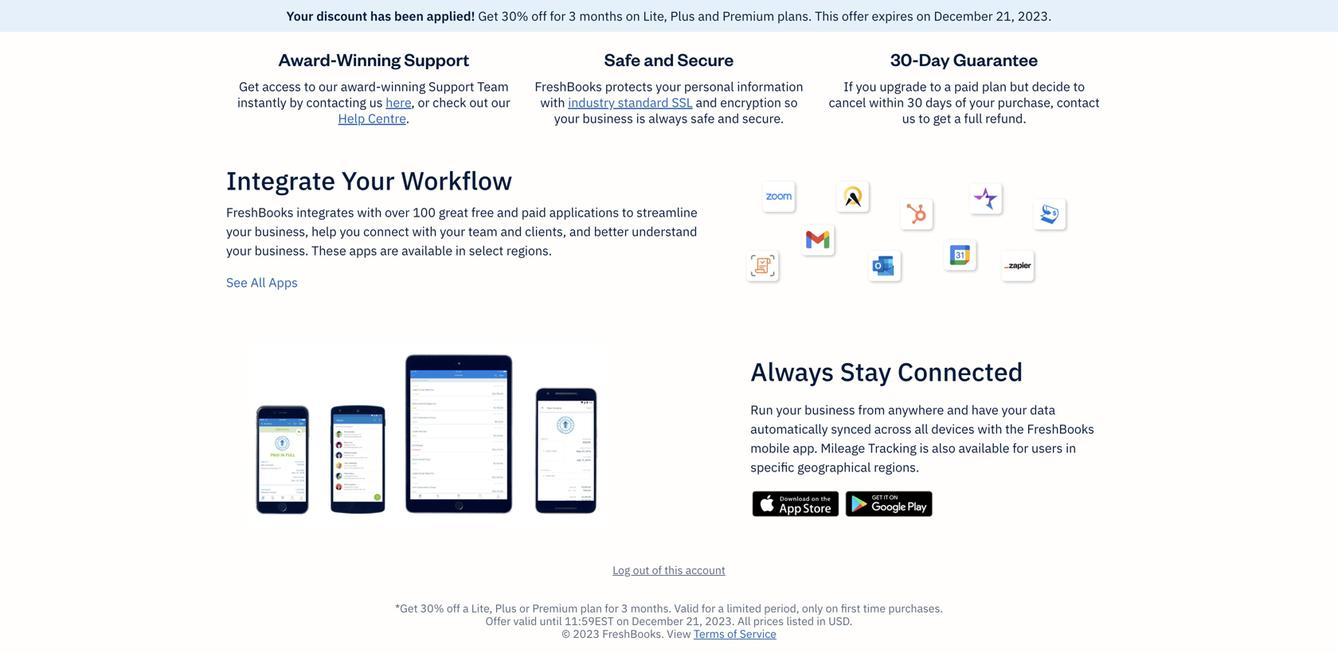 Task type: locate. For each thing, give the bounding box(es) containing it.
your left "discount"
[[287, 8, 314, 24]]

on right months
[[626, 8, 641, 24]]

1 vertical spatial business
[[805, 402, 856, 418]]

your down the 'great'
[[440, 223, 466, 240]]

0 horizontal spatial regions.
[[507, 242, 552, 259]]

account
[[686, 563, 726, 578]]

get
[[478, 8, 499, 24], [239, 78, 259, 95]]

integrates
[[297, 204, 354, 221]]

is left the always
[[637, 110, 646, 127]]

usd.
[[829, 614, 853, 629]]

1 vertical spatial paid
[[522, 204, 547, 221]]

your left "standard"
[[555, 110, 580, 127]]

1 vertical spatial december
[[632, 614, 684, 629]]

winning
[[381, 78, 426, 95]]

3 inside *get 30% off a lite, plus or premium plan for 3 months. valid for a limited period, only on first time purchases. offer valid until 11:59est on december 21, 2023. all prices listed in usd. © 2023 freshbooks. view terms of service
[[622, 601, 628, 616]]

profit
[[375, 323, 419, 346]]

0 vertical spatial is
[[637, 110, 646, 127]]

21, inside *get 30% off a lite, plus or premium plan for 3 months. valid for a limited period, only on first time purchases. offer valid until 11:59est on december 21, 2023. all prices listed in usd. © 2023 freshbooks. view terms of service
[[686, 614, 703, 629]]

0 horizontal spatial you
[[340, 223, 361, 240]]

plan inside *get 30% off a lite, plus or premium plan for 3 months. valid for a limited period, only on first time purchases. offer valid until 11:59est on december 21, 2023. all prices listed in usd. © 2023 freshbooks. view terms of service
[[581, 601, 602, 616]]

log out of this account
[[613, 563, 726, 578]]

standard
[[618, 94, 669, 111]]

0 horizontal spatial plus
[[495, 601, 517, 616]]

premium up ©
[[533, 601, 578, 616]]

december inside *get 30% off a lite, plus or premium plan for 3 months. valid for a limited period, only on first time purchases. offer valid until 11:59est on december 21, 2023. all prices listed in usd. © 2023 freshbooks. view terms of service
[[632, 614, 684, 629]]

…
[[1099, 67, 1110, 90]]

anywhere
[[889, 402, 945, 418]]

offer
[[842, 8, 869, 24]]

for down "the"
[[1013, 440, 1029, 457]]

30% right *get
[[421, 601, 444, 616]]

1 horizontal spatial business
[[805, 402, 856, 418]]

1 horizontal spatial your
[[342, 164, 395, 197]]

your up automatically
[[777, 402, 802, 418]]

get right the applied! in the top left of the page
[[478, 8, 499, 24]]

to inside integrate your workflow freshbooks integrates with over 100 great free and paid applications to streamline your business, help you connect with your team and clients, and better understand your business. these apps are available in select regions.
[[622, 204, 634, 221]]

us left "here" link
[[370, 94, 383, 111]]

available
[[402, 242, 453, 259], [959, 440, 1010, 457]]

0 horizontal spatial 21,
[[686, 614, 703, 629]]

1 vertical spatial available
[[959, 440, 1010, 457]]

on right expires on the top right
[[917, 8, 931, 24]]

all inside *get 30% off a lite, plus or premium plan for 3 months. valid for a limited period, only on first time purchases. offer valid until 11:59est on december 21, 2023. all prices listed in usd. © 2023 freshbooks. view terms of service
[[738, 614, 751, 629]]

plus left until on the bottom left
[[495, 601, 517, 616]]

us down "upgrade"
[[903, 110, 916, 127]]

1 horizontal spatial paid
[[955, 78, 980, 95]]

apple app store image
[[751, 490, 841, 519]]

of left "this"
[[652, 563, 662, 578]]

1 horizontal spatial plus
[[671, 8, 695, 24]]

30-day guarantee if you upgrade to a paid plan but decide to cancel within 30 days of your purchase, contact us to get a full refund.
[[829, 48, 1100, 127]]

1 vertical spatial your
[[342, 164, 395, 197]]

for up freshbooks.
[[605, 601, 619, 616]]

your up "the"
[[1002, 402, 1028, 418]]

premium left plans. in the right of the page
[[723, 8, 775, 24]]

30% right the applied! in the top left of the page
[[502, 8, 529, 24]]

0 vertical spatial plus
[[671, 8, 695, 24]]

create new …
[[1002, 67, 1110, 90]]

1 horizontal spatial 21,
[[997, 8, 1015, 24]]

run your business from anywhere and have your data automatically synced across all devices with the freshbooks mobile app. mileage tracking is also available for users in specific geographical regions.
[[751, 402, 1095, 476]]

all left prices
[[738, 614, 751, 629]]

1 horizontal spatial our
[[492, 94, 511, 111]]

freshbooks inside integrate your workflow freshbooks integrates with over 100 great free and paid applications to streamline your business, help you connect with your team and clients, and better understand your business. these apps are available in select regions.
[[226, 204, 294, 221]]

instantly
[[237, 94, 287, 111]]

integrate
[[226, 164, 336, 197]]

or right ','
[[418, 94, 430, 111]]

or
[[418, 94, 430, 111], [520, 601, 530, 616]]

our
[[319, 78, 338, 95], [492, 94, 511, 111]]

for right the valid
[[702, 601, 716, 616]]

1 vertical spatial plus
[[495, 601, 517, 616]]

0 horizontal spatial paid
[[522, 204, 547, 221]]

is inside the and encryption so your business is always safe and secure.
[[637, 110, 646, 127]]

0 horizontal spatial 2023.
[[706, 614, 735, 629]]

only
[[802, 601, 824, 616]]

see all apps button
[[226, 273, 298, 305]]

2 horizontal spatial in
[[1066, 440, 1077, 457]]

0 vertical spatial off
[[532, 8, 547, 24]]

off inside *get 30% off a lite, plus or premium plan for 3 months. valid for a limited period, only on first time purchases. offer valid until 11:59est on december 21, 2023. all prices listed in usd. © 2023 freshbooks. view terms of service
[[447, 601, 460, 616]]

our inside here , or check out our help centre .
[[492, 94, 511, 111]]

and inside run your business from anywhere and have your data automatically synced across all devices with the freshbooks mobile app. mileage tracking is also available for users in specific geographical regions.
[[948, 402, 969, 418]]

paid right days
[[955, 78, 980, 95]]

0 horizontal spatial get
[[239, 78, 259, 95]]

1 horizontal spatial us
[[903, 110, 916, 127]]

1 vertical spatial or
[[520, 601, 530, 616]]

1 vertical spatial in
[[1066, 440, 1077, 457]]

service
[[740, 627, 777, 641]]

1 vertical spatial you
[[340, 223, 361, 240]]

in left usd.
[[817, 614, 826, 629]]

0 horizontal spatial lite,
[[472, 601, 493, 616]]

1 vertical spatial 2023.
[[706, 614, 735, 629]]

0 vertical spatial december
[[934, 8, 994, 24]]

out right 'check'
[[470, 94, 489, 111]]

1 horizontal spatial you
[[856, 78, 877, 95]]

2 vertical spatial freshbooks
[[1028, 421, 1095, 438]]

all inside see all apps button
[[251, 274, 266, 291]]

0 vertical spatial business
[[583, 110, 634, 127]]

1 vertical spatial 30%
[[421, 601, 444, 616]]

your inside integrate your workflow freshbooks integrates with over 100 great free and paid applications to streamline your business, help you connect with your team and clients, and better understand your business. these apps are available in select regions.
[[342, 164, 395, 197]]

freshbooks up "users"
[[1028, 421, 1095, 438]]

1 horizontal spatial 30%
[[502, 8, 529, 24]]

create
[[1002, 67, 1057, 90]]

1 vertical spatial lite,
[[472, 601, 493, 616]]

0 vertical spatial get
[[478, 8, 499, 24]]

1 vertical spatial premium
[[533, 601, 578, 616]]

decide
[[1033, 78, 1071, 95]]

1 horizontal spatial 2023.
[[1018, 8, 1052, 24]]

check
[[433, 94, 467, 111]]

freshbooks inside run your business from anywhere and have your data automatically synced across all devices with the freshbooks mobile app. mileage tracking is also available for users in specific geographical regions.
[[1028, 421, 1095, 438]]

1 vertical spatial freshbooks
[[226, 204, 294, 221]]

business up the synced
[[805, 402, 856, 418]]

all right see
[[251, 274, 266, 291]]

business down "protects"
[[583, 110, 634, 127]]

available right are
[[402, 242, 453, 259]]

0 horizontal spatial 30%
[[421, 601, 444, 616]]

1 horizontal spatial is
[[920, 440, 929, 457]]

0 horizontal spatial our
[[319, 78, 338, 95]]

is down all
[[920, 440, 929, 457]]

off left months
[[532, 8, 547, 24]]

0 vertical spatial paid
[[955, 78, 980, 95]]

dashboard
[[332, 60, 478, 98]]

1 horizontal spatial freshbooks
[[535, 78, 602, 95]]

a
[[945, 78, 952, 95], [955, 110, 962, 127], [463, 601, 469, 616], [719, 601, 724, 616]]

always
[[751, 355, 834, 389]]

1 horizontal spatial off
[[532, 8, 547, 24]]

always
[[649, 110, 688, 127]]

with down have
[[978, 421, 1003, 438]]

business inside run your business from anywhere and have your data automatically synced across all devices with the freshbooks mobile app. mileage tracking is also available for users in specific geographical regions.
[[805, 402, 856, 418]]

2 horizontal spatial of
[[956, 94, 967, 111]]

0 vertical spatial lite,
[[644, 8, 668, 24]]

1 vertical spatial plan
[[581, 601, 602, 616]]

plan left the but
[[983, 78, 1007, 95]]

paid up clients,
[[522, 204, 547, 221]]

total
[[332, 323, 372, 346]]

0 vertical spatial of
[[956, 94, 967, 111]]

2023. up guarantee
[[1018, 8, 1052, 24]]

so
[[785, 94, 798, 111]]

0 horizontal spatial plan
[[581, 601, 602, 616]]

0 horizontal spatial out
[[470, 94, 489, 111]]

0 horizontal spatial us
[[370, 94, 383, 111]]

see
[[226, 274, 248, 291]]

understand
[[632, 223, 698, 240]]

is inside run your business from anywhere and have your data automatically synced across all devices with the freshbooks mobile app. mileage tracking is also available for users in specific geographical regions.
[[920, 440, 929, 457]]

our up the revenue
[[492, 94, 511, 111]]

premium
[[723, 8, 775, 24], [533, 601, 578, 616]]

100
[[413, 204, 436, 221]]

0 vertical spatial available
[[402, 242, 453, 259]]

devices
[[932, 421, 975, 438]]

but
[[1010, 78, 1030, 95]]

plus up safe and secure
[[671, 8, 695, 24]]

1 horizontal spatial lite,
[[644, 8, 668, 24]]

access
[[262, 78, 301, 95]]

plus inside *get 30% off a lite, plus or premium plan for 3 months. valid for a limited period, only on first time purchases. offer valid until 11:59est on december 21, 2023. all prices listed in usd. © 2023 freshbooks. view terms of service
[[495, 601, 517, 616]]

encryption
[[721, 94, 782, 111]]

0 horizontal spatial freshbooks
[[226, 204, 294, 221]]

get left the access
[[239, 78, 259, 95]]

and
[[698, 8, 720, 24], [644, 48, 674, 71], [696, 94, 718, 111], [718, 110, 740, 127], [497, 204, 519, 221], [501, 223, 522, 240], [570, 223, 591, 240], [948, 402, 969, 418]]

out
[[470, 94, 489, 111], [633, 563, 650, 578]]

you inside the 30-day guarantee if you upgrade to a paid plan but decide to cancel within 30 days of your purchase, contact us to get a full refund.
[[856, 78, 877, 95]]

apps
[[269, 274, 298, 291]]

to up better
[[622, 204, 634, 221]]

1 horizontal spatial out
[[633, 563, 650, 578]]

freshbooks left "protects"
[[535, 78, 602, 95]]

available down "the"
[[959, 440, 1010, 457]]

0 vertical spatial all
[[251, 274, 266, 291]]

2023. right the valid
[[706, 614, 735, 629]]

or inside *get 30% off a lite, plus or premium plan for 3 months. valid for a limited period, only on first time purchases. offer valid until 11:59est on december 21, 2023. all prices listed in usd. © 2023 freshbooks. view terms of service
[[520, 601, 530, 616]]

0 horizontal spatial business
[[583, 110, 634, 127]]

to right by
[[304, 78, 316, 95]]

google play image
[[844, 490, 935, 519]]

of right terms
[[728, 627, 738, 641]]

freshbooks inside "freshbooks protects your personal information with"
[[535, 78, 602, 95]]

until
[[540, 614, 562, 629]]

or left until on the bottom left
[[520, 601, 530, 616]]

with down 100
[[412, 223, 437, 240]]

0 horizontal spatial all
[[251, 274, 266, 291]]

december
[[934, 8, 994, 24], [632, 614, 684, 629]]

purchase,
[[998, 94, 1054, 111]]

2 vertical spatial of
[[728, 627, 738, 641]]

full
[[965, 110, 983, 127]]

regions. down the tracking on the bottom of the page
[[874, 459, 920, 476]]

our left award-
[[319, 78, 338, 95]]

0 horizontal spatial or
[[418, 94, 430, 111]]

help
[[338, 110, 365, 127]]

run
[[751, 402, 774, 418]]

your down safe and secure
[[656, 78, 682, 95]]

0 horizontal spatial in
[[456, 242, 466, 259]]

0 horizontal spatial is
[[637, 110, 646, 127]]

been
[[395, 8, 424, 24]]

winning
[[337, 48, 401, 71]]

1 vertical spatial 21,
[[686, 614, 703, 629]]

out right log
[[633, 563, 650, 578]]

log out of this account link
[[613, 563, 726, 578]]

lite, left valid
[[472, 601, 493, 616]]

1 horizontal spatial get
[[478, 8, 499, 24]]

create new … button
[[988, 60, 1176, 98]]

1 vertical spatial all
[[738, 614, 751, 629]]

freshbooks
[[535, 78, 602, 95], [226, 204, 294, 221], [1028, 421, 1095, 438]]

see all apps
[[226, 274, 298, 291]]

0 horizontal spatial december
[[632, 614, 684, 629]]

have
[[972, 402, 999, 418]]

0 vertical spatial 3
[[569, 8, 577, 24]]

for
[[550, 8, 566, 24], [1013, 440, 1029, 457], [605, 601, 619, 616], [702, 601, 716, 616]]

to left …
[[1074, 78, 1086, 95]]

support up winning
[[404, 48, 470, 71]]

30%
[[502, 8, 529, 24], [421, 601, 444, 616]]

your up over on the top left of page
[[342, 164, 395, 197]]

30
[[908, 94, 923, 111]]

off left offer
[[447, 601, 460, 616]]

cancel
[[829, 94, 867, 111]]

time
[[864, 601, 886, 616]]

3
[[569, 8, 577, 24], [622, 601, 628, 616]]

1 horizontal spatial available
[[959, 440, 1010, 457]]

your left the 'business,'
[[226, 223, 252, 240]]

outstanding revenue
[[332, 126, 502, 148]]

guarantee
[[954, 48, 1039, 71]]

0 vertical spatial or
[[418, 94, 430, 111]]

you right if
[[856, 78, 877, 95]]

users
[[1032, 440, 1063, 457]]

listed
[[787, 614, 815, 629]]

of right days
[[956, 94, 967, 111]]

0 vertical spatial regions.
[[507, 242, 552, 259]]

out inside here , or check out our help centre .
[[470, 94, 489, 111]]

1 vertical spatial is
[[920, 440, 929, 457]]

2 vertical spatial in
[[817, 614, 826, 629]]

outstanding
[[332, 126, 430, 148]]

0 horizontal spatial premium
[[533, 601, 578, 616]]

1 horizontal spatial premium
[[723, 8, 775, 24]]

in left select
[[456, 242, 466, 259]]

your left the but
[[970, 94, 995, 111]]

freshbooks protects your personal information with
[[535, 78, 804, 111]]

lite, up safe and secure
[[644, 8, 668, 24]]

here
[[386, 94, 412, 111]]

regions. inside run your business from anywhere and have your data automatically synced across all devices with the freshbooks mobile app. mileage tracking is also available for users in specific geographical regions.
[[874, 459, 920, 476]]

of inside the 30-day guarantee if you upgrade to a paid plan but decide to cancel within 30 days of your purchase, contact us to get a full refund.
[[956, 94, 967, 111]]

plan up 2023
[[581, 601, 602, 616]]

0 horizontal spatial available
[[402, 242, 453, 259]]

freshbooks up the 'business,'
[[226, 204, 294, 221]]

with left industry
[[541, 94, 565, 111]]

support right ','
[[429, 78, 475, 95]]

a left limited
[[719, 601, 724, 616]]

connect
[[364, 223, 409, 240]]

terms
[[694, 627, 725, 641]]

1 vertical spatial off
[[447, 601, 460, 616]]

1 horizontal spatial 3
[[622, 601, 628, 616]]

limited
[[727, 601, 762, 616]]

3 left months.
[[622, 601, 628, 616]]

you up the apps
[[340, 223, 361, 240]]

with inside run your business from anywhere and have your data automatically synced across all devices with the freshbooks mobile app. mileage tracking is also available for users in specific geographical regions.
[[978, 421, 1003, 438]]

1 horizontal spatial december
[[934, 8, 994, 24]]

streamline
[[637, 204, 698, 221]]

1 vertical spatial get
[[239, 78, 259, 95]]

on left months.
[[617, 614, 630, 629]]

0 vertical spatial in
[[456, 242, 466, 259]]

this
[[665, 563, 683, 578]]

1 horizontal spatial all
[[738, 614, 751, 629]]

1 horizontal spatial in
[[817, 614, 826, 629]]

available inside integrate your workflow freshbooks integrates with over 100 great free and paid applications to streamline your business, help you connect with your team and clients, and better understand your business. these apps are available in select regions.
[[402, 242, 453, 259]]

0 vertical spatial plan
[[983, 78, 1007, 95]]

in right "users"
[[1066, 440, 1077, 457]]

a down day
[[945, 78, 952, 95]]

1 vertical spatial regions.
[[874, 459, 920, 476]]

1 horizontal spatial or
[[520, 601, 530, 616]]

regions. down clients,
[[507, 242, 552, 259]]

total profit
[[332, 323, 419, 346]]

0 vertical spatial you
[[856, 78, 877, 95]]

1 horizontal spatial regions.
[[874, 459, 920, 476]]

of
[[956, 94, 967, 111], [652, 563, 662, 578], [728, 627, 738, 641]]

2 horizontal spatial freshbooks
[[1028, 421, 1095, 438]]

paid inside the 30-day guarantee if you upgrade to a paid plan but decide to cancel within 30 days of your purchase, contact us to get a full refund.
[[955, 78, 980, 95]]

0 vertical spatial freshbooks
[[535, 78, 602, 95]]

1 vertical spatial out
[[633, 563, 650, 578]]

with inside "freshbooks protects your personal information with"
[[541, 94, 565, 111]]

owner
[[13, 31, 44, 45]]

3 left months
[[569, 8, 577, 24]]



Task type: describe. For each thing, give the bounding box(es) containing it.
your up see
[[226, 242, 252, 259]]

help
[[312, 223, 337, 240]]

lite, inside *get 30% off a lite, plus or premium plan for 3 months. valid for a limited period, only on first time purchases. offer valid until 11:59est on december 21, 2023. all prices listed in usd. © 2023 freshbooks. view terms of service
[[472, 601, 493, 616]]

a left offer
[[463, 601, 469, 616]]

secure
[[678, 48, 734, 71]]

industry standard ssl link
[[568, 94, 693, 111]]

safe
[[605, 48, 641, 71]]

industry
[[568, 94, 615, 111]]

ssl
[[672, 94, 693, 111]]

select
[[469, 242, 504, 259]]

0 vertical spatial 21,
[[997, 8, 1015, 24]]

valid
[[675, 601, 699, 616]]

are
[[380, 242, 399, 259]]

applications
[[550, 204, 619, 221]]

your inside "freshbooks protects your personal information with"
[[656, 78, 682, 95]]

day
[[919, 48, 950, 71]]

mileage
[[821, 440, 866, 457]]

0 horizontal spatial 3
[[569, 8, 577, 24]]

freshbooks.
[[603, 627, 665, 641]]

see all apps link
[[226, 274, 298, 291]]

by
[[290, 94, 303, 111]]

purchases.
[[889, 601, 944, 616]]

you inside integrate your workflow freshbooks integrates with over 100 great free and paid applications to streamline your business, help you connect with your team and clients, and better understand your business. these apps are available in select regions.
[[340, 223, 361, 240]]

log
[[613, 563, 631, 578]]

help centre link
[[338, 110, 406, 127]]

1 vertical spatial of
[[652, 563, 662, 578]]

always stay connected
[[751, 355, 1024, 389]]

prices
[[754, 614, 784, 629]]

and encryption so your business is always safe and secure.
[[555, 94, 798, 127]]

business inside the and encryption so your business is always safe and secure.
[[583, 110, 634, 127]]

business,
[[255, 223, 309, 240]]

centre
[[368, 110, 406, 127]]

30% inside *get 30% off a lite, plus or premium plan for 3 months. valid for a limited period, only on first time purchases. offer valid until 11:59est on december 21, 2023. all prices listed in usd. © 2023 freshbooks. view terms of service
[[421, 601, 444, 616]]

your inside the and encryption so your business is always safe and secure.
[[555, 110, 580, 127]]

plan inside the 30-day guarantee if you upgrade to a paid plan but decide to cancel within 30 days of your purchase, contact us to get a full refund.
[[983, 78, 1007, 95]]

also
[[933, 440, 956, 457]]

safe and secure
[[605, 48, 734, 71]]

0 vertical spatial 30%
[[502, 8, 529, 24]]

for inside run your business from anywhere and have your data automatically synced across all devices with the freshbooks mobile app. mileage tracking is also available for users in specific geographical regions.
[[1013, 440, 1029, 457]]

get
[[934, 110, 952, 127]]

11:59est
[[565, 614, 614, 629]]

or inside here , or check out our help centre .
[[418, 94, 430, 111]]

of inside *get 30% off a lite, plus or premium plan for 3 months. valid for a limited period, only on first time purchases. offer valid until 11:59est on december 21, 2023. all prices listed in usd. © 2023 freshbooks. view terms of service
[[728, 627, 738, 641]]

synced
[[832, 421, 872, 438]]

this
[[815, 8, 839, 24]]

tracking
[[869, 440, 917, 457]]

days
[[926, 94, 953, 111]]

0 vertical spatial support
[[404, 48, 470, 71]]

get inside get access to our award-winning support team instantly by contacting us
[[239, 78, 259, 95]]

over
[[385, 204, 410, 221]]

©
[[562, 627, 571, 641]]

on left first
[[826, 601, 839, 616]]

in inside run your business from anywhere and have your data automatically synced across all devices with the freshbooks mobile app. mileage tracking is also available for users in specific geographical regions.
[[1066, 440, 1077, 457]]

us inside get access to our award-winning support team instantly by contacting us
[[370, 94, 383, 111]]

period,
[[765, 601, 800, 616]]

months.
[[631, 601, 672, 616]]

in inside *get 30% off a lite, plus or premium plan for 3 months. valid for a limited period, only on first time purchases. offer valid until 11:59est on december 21, 2023. all prices listed in usd. © 2023 freshbooks. view terms of service
[[817, 614, 826, 629]]

*get
[[395, 601, 418, 616]]

,
[[412, 94, 415, 111]]

to inside get access to our award-winning support team instantly by contacting us
[[304, 78, 316, 95]]

award-winning support
[[278, 48, 470, 71]]

0 vertical spatial premium
[[723, 8, 775, 24]]

with up connect
[[357, 204, 382, 221]]

clients,
[[525, 223, 567, 240]]

2023. inside *get 30% off a lite, plus or premium plan for 3 months. valid for a limited period, only on first time purchases. offer valid until 11:59est on december 21, 2023. all prices listed in usd. © 2023 freshbooks. view terms of service
[[706, 614, 735, 629]]

within
[[870, 94, 905, 111]]

free
[[472, 204, 494, 221]]

safe
[[691, 110, 715, 127]]

geographical
[[798, 459, 871, 476]]

months
[[580, 8, 623, 24]]

discount
[[317, 8, 368, 24]]

us inside the 30-day guarantee if you upgrade to a paid plan but decide to cancel within 30 days of your purchase, contact us to get a full refund.
[[903, 110, 916, 127]]

your inside the 30-day guarantee if you upgrade to a paid plan but decide to cancel within 30 days of your purchase, contact us to get a full refund.
[[970, 94, 995, 111]]

paid inside integrate your workflow freshbooks integrates with over 100 great free and paid applications to streamline your business, help you connect with your team and clients, and better understand your business. these apps are available in select regions.
[[522, 204, 547, 221]]

available inside run your business from anywhere and have your data automatically synced across all devices with the freshbooks mobile app. mileage tracking is also available for users in specific geographical regions.
[[959, 440, 1010, 457]]

business.
[[255, 242, 309, 259]]

automatically
[[751, 421, 829, 438]]

protects
[[605, 78, 653, 95]]

0 horizontal spatial your
[[287, 8, 314, 24]]

support inside get access to our award-winning support team instantly by contacting us
[[429, 78, 475, 95]]

expires
[[872, 8, 914, 24]]

*get 30% off a lite, plus or premium plan for 3 months. valid for a limited period, only on first time purchases. offer valid until 11:59est on december 21, 2023. all prices listed in usd. © 2023 freshbooks. view terms of service
[[395, 601, 944, 641]]

if
[[844, 78, 853, 95]]

to right 30
[[930, 78, 942, 95]]

our inside get access to our award-winning support team instantly by contacting us
[[319, 78, 338, 95]]

a right get
[[955, 110, 962, 127]]

data
[[1031, 402, 1056, 418]]

regions. inside integrate your workflow freshbooks integrates with over 100 great free and paid applications to streamline your business, help you connect with your team and clients, and better understand your business. these apps are available in select regions.
[[507, 242, 552, 259]]

for left months
[[550, 8, 566, 24]]

industry standard ssl
[[568, 94, 693, 111]]

contact
[[1057, 94, 1100, 111]]

mobile
[[751, 440, 790, 457]]

across
[[875, 421, 912, 438]]

team
[[478, 78, 509, 95]]

valid
[[514, 614, 537, 629]]

from
[[859, 402, 886, 418]]

plans.
[[778, 8, 812, 24]]

get access to our award-winning support team instantly by contacting us
[[237, 78, 509, 111]]

2023
[[573, 627, 600, 641]]

0 vertical spatial 2023.
[[1018, 8, 1052, 24]]

connected
[[898, 355, 1024, 389]]

in inside integrate your workflow freshbooks integrates with over 100 great free and paid applications to streamline your business, help you connect with your team and clients, and better understand your business. these apps are available in select regions.
[[456, 242, 466, 259]]

applied!
[[427, 8, 475, 24]]

premium inside *get 30% off a lite, plus or premium plan for 3 months. valid for a limited period, only on first time purchases. offer valid until 11:59est on december 21, 2023. all prices listed in usd. © 2023 freshbooks. view terms of service
[[533, 601, 578, 616]]

the
[[1006, 421, 1025, 438]]

main element
[[0, 0, 175, 654]]

award-
[[278, 48, 337, 71]]

revenue
[[433, 126, 502, 148]]

better
[[594, 223, 629, 240]]

terms of service link
[[694, 627, 777, 641]]

specific
[[751, 459, 795, 476]]

to left get
[[919, 110, 931, 127]]



Task type: vqa. For each thing, say whether or not it's contained in the screenshot.
the rightmost Me
no



